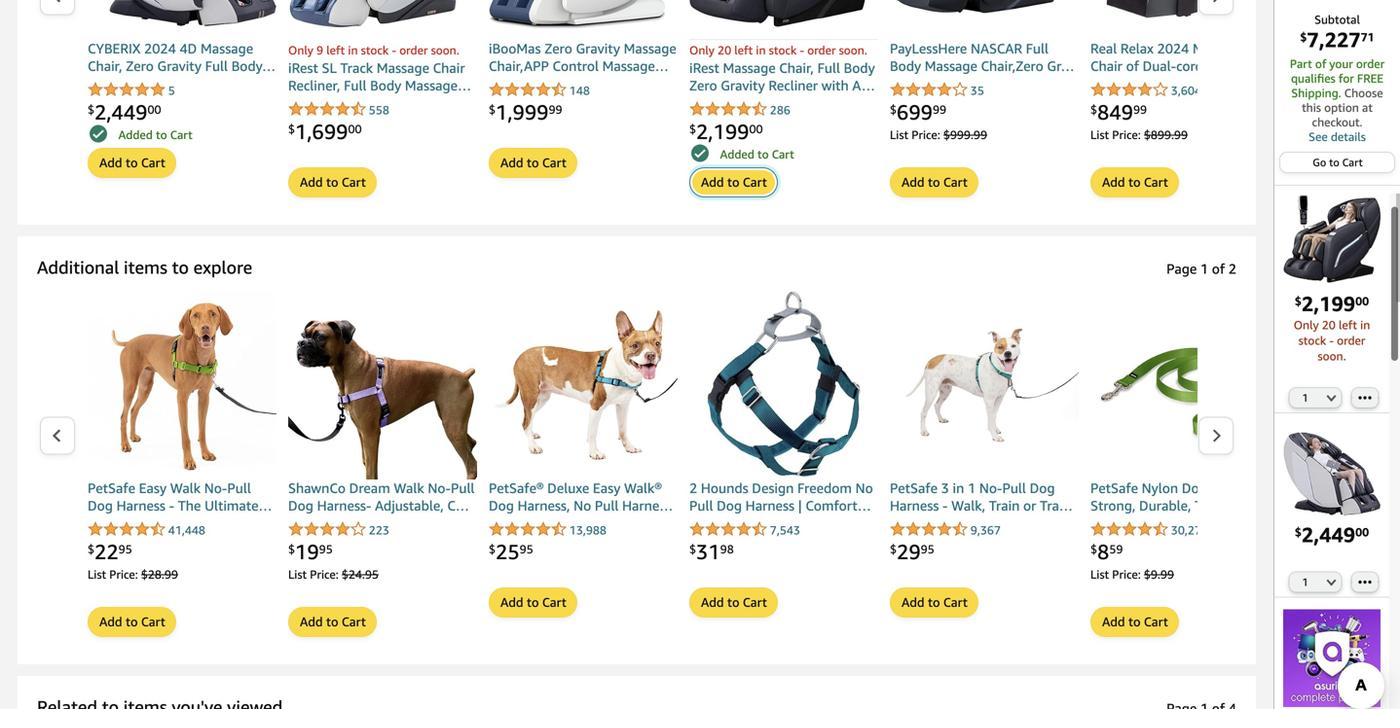 Task type: vqa. For each thing, say whether or not it's contained in the screenshot.


Task type: describe. For each thing, give the bounding box(es) containing it.
body inside only 20 left in stock - order soon. irest massage chair, full body zero gravity recliner with a…
[[844, 60, 875, 76]]

in inside petsafe 3 in 1 no-pull dog harness - walk, train or tra…
[[953, 481, 964, 497]]

chair, inside only 20 left in stock - order soon. irest massage chair, full body zero gravity recliner with a…
[[779, 60, 814, 76]]

the
[[178, 498, 201, 514]]

$28.99
[[141, 568, 178, 582]]

list price: $24.95
[[288, 568, 379, 582]]

add to cart for cyberix 2024 4d massage chair, zero gravity full body…
[[99, 155, 165, 170]]

only 20 left in stock - order soon.
[[1294, 318, 1370, 363]]

3,604
[[1171, 84, 1202, 97]]

strong,
[[1091, 498, 1136, 514]]

chair,zero
[[981, 58, 1044, 74]]

$ inside the $ 1,699 00
[[288, 122, 295, 136]]

choose this option at checkout. see details
[[1302, 86, 1383, 144]]

in for only 20 left in stock - order soon.
[[1361, 318, 1370, 332]]

iboomas zero gravity massage chair,app control massage… link
[[489, 40, 678, 78]]

train
[[989, 498, 1020, 514]]

1 inside petsafe 3 in 1 no-pull dog harness - walk, train or tra…
[[968, 481, 976, 497]]

849
[[1098, 100, 1134, 124]]

$ inside $ 29 95
[[890, 543, 897, 556]]

$ inside $ 22 95
[[88, 543, 95, 556]]

41,448 link
[[88, 522, 205, 539]]

left for 2,199
[[735, 43, 753, 57]]

real relax 2024 massage chair of dual-core s track, f…
[[1091, 40, 1277, 74]]

1 up the asurion complete protect: one plan covers all eligible past and future purchases on amazon image
[[1302, 577, 1309, 589]]

dropdown image for 2,199
[[1327, 394, 1337, 402]]

- inside the petsafe easy walk no-pull dog harness - the ultimate…
[[169, 498, 174, 514]]

95 for 25
[[520, 543, 533, 556]]

tra…
[[1040, 498, 1073, 514]]

- inside only 20 left in stock - order soon. irest massage chair, full body zero gravity recliner with a…
[[800, 43, 805, 57]]

$ 22 95
[[88, 540, 132, 564]]

8
[[1098, 540, 1110, 564]]

leash
[[1211, 481, 1246, 497]]

f…
[[1257, 58, 1277, 74]]

chair, inside cyberix 2024 4d massage chair, zero gravity full body…
[[88, 58, 122, 74]]

$24.95
[[342, 568, 379, 582]]

harne…
[[622, 498, 673, 514]]

no- inside petsafe 3 in 1 no-pull dog harness - walk, train or tra…
[[980, 481, 1003, 497]]

add for petsafe nylon dog leash - strong, durable, traditional…
[[1102, 615, 1125, 630]]

gravity inside iboomas zero gravity massage chair,app control massage…
[[576, 40, 620, 56]]

$ 699 99
[[890, 100, 947, 124]]

paylesshere nascar full body massage chair,zero gr…
[[890, 40, 1075, 74]]

add to cart submit for petsafe® deluxe easy walk® dog harness, no pull harne…
[[490, 589, 576, 617]]

7,543
[[770, 524, 800, 537]]

order for only 9 left in stock - order soon. irest sl track massage chair recliner, full body massage…
[[399, 43, 428, 57]]

00 up only 20 left in stock - order soon.
[[1356, 294, 1369, 308]]

59
[[1110, 543, 1123, 556]]

add to cart submit for petsafe 3 in 1 no-pull dog harness - walk, train or tra…
[[891, 589, 978, 617]]

with
[[822, 78, 849, 94]]

add down 1,699
[[300, 175, 323, 190]]

additional items to explore
[[37, 257, 252, 278]]

3
[[941, 481, 949, 497]]

$ 8 59
[[1091, 540, 1123, 564]]

massage inside only 20 left in stock - order soon. irest massage chair, full body zero gravity recliner with a…
[[723, 60, 776, 76]]

19
[[295, 540, 319, 564]]

durable,
[[1139, 498, 1192, 514]]

irest massage chair, full body zero gravity recliner with a… link
[[689, 59, 878, 98]]

dream
[[349, 481, 390, 497]]

irest for 2,199
[[689, 60, 720, 76]]

7,227
[[1307, 27, 1361, 52]]

13,988 link
[[489, 522, 607, 539]]

to for add to cart "submit" associated with 2 hounds design freedom no pull dog harness | comfort…
[[727, 595, 740, 611]]

stock inside only 20 left in stock - order soon.
[[1299, 334, 1327, 347]]

petsafe nylon dog leash - strong, durable, traditional… link
[[1091, 480, 1280, 518]]

cart down details
[[1343, 156, 1363, 169]]

0 horizontal spatial $ 2,199 00
[[689, 119, 763, 144]]

iboomas zero gravity massage chair,app control massage chair full body with back and calf heating,electric leg extension,sl t image
[[489, 0, 678, 40]]

for
[[1339, 72, 1354, 85]]

track
[[340, 60, 373, 76]]

petsafe® deluxe easy walk® dog harness, no pull harness, stop pulling, great for walking and training, comfortable padding, f image
[[489, 291, 678, 480]]

track,
[[1218, 58, 1254, 74]]

petsafe for 8
[[1091, 481, 1138, 497]]

add for shawnco dream walk no-pull dog harness- adjustable, c…
[[300, 615, 323, 630]]

add to cart down the 286 link
[[701, 175, 767, 190]]

explore
[[193, 257, 252, 278]]

no- for 19
[[428, 481, 451, 497]]

full inside "only 9 left in stock - order soon. irest sl track massage chair recliner, full body massage…"
[[344, 78, 367, 94]]

2,449 inside list
[[95, 100, 148, 124]]

95 for 22
[[118, 543, 132, 556]]

see details link
[[1285, 130, 1391, 144]]

add to cart for petsafe easy walk no-pull dog harness - the ultimate…
[[99, 615, 165, 630]]

dog inside petsafe® deluxe easy walk® dog harness, no pull harne…
[[489, 498, 514, 514]]

pull inside "2 hounds design freedom no pull dog harness | comfort…"
[[689, 498, 713, 514]]

cart down 13,988 link
[[542, 595, 567, 611]]

00 down cyberix 2024 4d massage chair, zero gravity full body airbag massage,heating function,thai stretching recliner with longer sl track,electric calfrest extension,ai voice control mt398 (white) "image"
[[1356, 526, 1369, 540]]

iboomas zero gravity massage chair,app control massage…
[[489, 40, 677, 74]]

$ inside $ 699 99
[[890, 103, 897, 116]]

body inside "only 9 left in stock - order soon. irest sl track massage chair recliner, full body massage…"
[[370, 78, 401, 94]]

go
[[1313, 156, 1327, 169]]

freedom
[[798, 481, 852, 497]]

full inside cyberix 2024 4d massage chair, zero gravity full body…
[[205, 58, 228, 74]]

pull inside petsafe® deluxe easy walk® dog harness, no pull harne…
[[595, 498, 619, 514]]

add for iboomas zero gravity massage chair,app control massage…
[[501, 155, 524, 170]]

real relax 2024 massage chair of dual-core s track, full body massage recliner of zero gravity with app control, black and gr image
[[1091, 0, 1280, 40]]

paylesshere
[[890, 40, 967, 56]]

$ up only 20 left in stock - order soon.
[[1295, 294, 1302, 308]]

add to cart down the $ 1,699 00
[[300, 175, 366, 190]]

dog inside petsafe nylon dog leash - strong, durable, traditional…
[[1182, 481, 1207, 497]]

add to cart submit for real relax 2024 massage chair of dual-core s track, f…
[[1092, 168, 1178, 197]]

paylesshere nascar full body massage chair,zero gravity electric shiatsu massage chair recliner with heat therapy foot roller image
[[890, 0, 1079, 40]]

1,999
[[496, 100, 549, 124]]

nylon
[[1142, 481, 1179, 497]]

traditional…
[[1195, 498, 1275, 514]]

petsafe for 22
[[88, 481, 135, 497]]

recliner
[[769, 78, 818, 94]]

gr…
[[1047, 58, 1075, 74]]

price: for 22
[[109, 568, 138, 582]]

pull inside petsafe 3 in 1 no-pull dog harness - walk, train or tra…
[[1003, 481, 1026, 497]]

to for add to cart "submit" related to petsafe nylon dog leash - strong, durable, traditional…
[[1129, 615, 1141, 630]]

$9.99
[[1144, 568, 1174, 582]]

your
[[1330, 57, 1353, 71]]

massage… inside iboomas zero gravity massage chair,app control massage…
[[602, 58, 669, 74]]

shawnco dream walk no-pull dog harness- adjustable, comfortable, easy to use pet halter to help stop pulling for small, mediu image
[[288, 291, 477, 480]]

list for next icon
[[76, 291, 1280, 646]]

stock for 1,699
[[361, 43, 389, 57]]

body inside paylesshere nascar full body massage chair,zero gr…
[[890, 58, 921, 74]]

00 down the 5 link at the left of page
[[148, 103, 161, 116]]

go to cart link
[[1281, 153, 1394, 172]]

$ 29 95
[[890, 540, 935, 564]]

add for 2 hounds design freedom no pull dog harness | comfort…
[[701, 595, 724, 611]]

shipping.
[[1292, 86, 1342, 100]]

cyberix 2024 4d massage chair, zero gravity full body airbag massage,heating function,thai stretching recliner with longer sl image
[[88, 0, 277, 40]]

at
[[1362, 101, 1373, 114]]

massage inside "only 9 left in stock - order soon. irest sl track massage chair recliner, full body massage…"
[[377, 60, 429, 76]]

harness for 31
[[746, 498, 795, 514]]

99 for 1,999
[[549, 103, 562, 116]]

31
[[696, 540, 720, 564]]

walk,
[[952, 498, 986, 514]]

option
[[1325, 101, 1359, 114]]

$ 2,449 00 inside list
[[88, 100, 161, 124]]

$ 849 99
[[1091, 100, 1147, 124]]

massage inside cyberix 2024 4d massage chair, zero gravity full body…
[[201, 40, 253, 56]]

order for only 20 left in stock - order soon. irest massage chair, full body zero gravity recliner with a…
[[808, 43, 836, 57]]

2 hounds design freedom no pull dog harness | comfort…
[[689, 481, 873, 514]]

massage inside real relax 2024 massage chair of dual-core s track, f…
[[1193, 40, 1246, 56]]

cyberix 2024 4d massage chair, zero gravity full body airbag massage,heating function,thai stretching recliner with longer sl track,electric calfrest extension,ai voice control mt398 (white) image
[[1283, 425, 1381, 523]]

1 down only 20 left in stock - order soon.
[[1302, 392, 1309, 404]]

easy inside the petsafe easy walk no-pull dog harness - the ultimate…
[[139, 481, 167, 497]]

petsafe nylon dog leash - strong, durable, traditional…
[[1091, 481, 1275, 514]]

irest sl track massage chair recliner, full body massage… link
[[288, 59, 477, 98]]

add down the 286 link
[[701, 175, 724, 190]]

choose
[[1345, 86, 1383, 100]]

$ inside '$ 31 98'
[[689, 543, 696, 556]]

cart down $28.99
[[141, 615, 165, 630]]

zero inside only 20 left in stock - order soon. irest massage chair, full body zero gravity recliner with a…
[[689, 78, 717, 94]]

dropdown image for 2,449
[[1327, 579, 1337, 587]]

cart down 286 at the top of the page
[[772, 147, 794, 161]]

2 hounds design freedom no pull dog harness | comfort… link
[[689, 480, 878, 518]]

1 horizontal spatial added
[[720, 147, 755, 161]]

to for add to cart "submit" for petsafe easy walk no-pull dog harness - the ultimate…
[[126, 615, 138, 630]]

$ down the 286 link
[[689, 122, 696, 136]]

cart down the $899.99
[[1144, 175, 1168, 190]]

real
[[1091, 40, 1117, 56]]

cart down the 5 link at the left of page
[[141, 155, 165, 170]]

2024 inside real relax 2024 massage chair of dual-core s track, f…
[[1157, 40, 1189, 56]]

add to cart submit for petsafe easy walk no-pull dog harness - the ultimate…
[[89, 609, 175, 637]]

20 for only 20 left in stock - order soon. irest massage chair, full body zero gravity recliner with a…
[[718, 43, 731, 57]]

$899.99
[[1144, 128, 1188, 142]]

free
[[1357, 72, 1384, 85]]

add to cart for petsafe® deluxe easy walk® dog harness, no pull harne…
[[501, 595, 567, 611]]

add to cart for petsafe 3 in 1 no-pull dog harness - walk, train or tra…
[[902, 595, 968, 611]]

list for 22
[[88, 568, 106, 582]]

$ inside $ 25 95
[[489, 543, 496, 556]]

$ inside $ 849 99
[[1091, 103, 1098, 116]]

asurion complete protect: one plan covers all eligible past and future purchases on amazon image
[[1283, 610, 1381, 708]]

dog inside petsafe 3 in 1 no-pull dog harness - walk, train or tra…
[[1030, 481, 1055, 497]]

list for 8
[[1091, 568, 1109, 582]]

cart down 5
[[170, 128, 193, 142]]

3,604 link
[[1091, 82, 1202, 99]]

to for add to cart "submit" associated with petsafe 3 in 1 no-pull dog harness - walk, train or tra…
[[928, 595, 940, 611]]

massage inside paylesshere nascar full body massage chair,zero gr…
[[925, 58, 978, 74]]

part
[[1290, 57, 1312, 71]]

go to cart
[[1313, 156, 1363, 169]]

$ down cyberix 2024 4d massage chair, zero gravity full body airbag massage,heating function,thai stretching recliner with longer sl track,electric calfrest extension,ai voice control mt398 (white) "image"
[[1295, 526, 1302, 540]]

page 1 of 2
[[1167, 261, 1237, 277]]

massage inside iboomas zero gravity massage chair,app control massage…
[[624, 40, 677, 56]]

body…
[[231, 58, 276, 74]]

add to cart submit for shawnco dream walk no-pull dog harness- adjustable, c…
[[289, 609, 376, 637]]

stock for 2,199
[[769, 43, 797, 57]]

to for iboomas zero gravity massage chair,app control massage…'s add to cart "submit"
[[527, 155, 539, 170]]

1 horizontal spatial 2,199
[[1302, 291, 1356, 316]]

1 horizontal spatial 2,449
[[1302, 523, 1356, 547]]

$ inside "$ 8 59"
[[1091, 543, 1098, 556]]

shawnco dream walk no-pull dog harness- adjustable, c… link
[[288, 480, 477, 518]]

148
[[570, 84, 590, 97]]

petsafe easy walk no-pull dog harness - the ultimate harness to help stop pulling - take control & teach better leash manners image
[[88, 291, 277, 480]]

nascar
[[971, 40, 1022, 56]]

add to cart submit down the $ 1,699 00
[[289, 168, 376, 197]]

next image
[[1211, 0, 1222, 3]]

1 horizontal spatial alert image
[[691, 144, 709, 162]]

walk®
[[624, 481, 662, 497]]

cyberix 2024 4d massage chair, zero gravity full body… link
[[88, 40, 277, 78]]



Task type: locate. For each thing, give the bounding box(es) containing it.
in inside only 20 left in stock - order soon.
[[1361, 318, 1370, 332]]

add down the "list price: $24.95"
[[300, 615, 323, 630]]

petsafe 3 in 1 no-pull dog harness - walk, train or travel - helps prevent pets from pulling on walks - seatbelt loop doubles image
[[890, 291, 1079, 480]]

2 inside "2 hounds design freedom no pull dog harness | comfort…"
[[689, 481, 697, 497]]

223 link
[[288, 522, 389, 539]]

2 vertical spatial zero
[[689, 78, 717, 94]]

no inside petsafe® deluxe easy walk® dog harness, no pull harne…
[[574, 498, 591, 514]]

cart down 9,367 link
[[944, 595, 968, 611]]

list containing 22
[[76, 291, 1280, 646]]

price: down $ 19 95
[[310, 568, 339, 582]]

1 vertical spatial 2
[[689, 481, 697, 497]]

alert image
[[90, 125, 107, 143], [691, 144, 709, 162]]

99 inside $ 849 99
[[1134, 103, 1147, 116]]

list for 699
[[890, 128, 909, 142]]

$ up the "list price: $24.95"
[[288, 543, 295, 556]]

no- up c…
[[428, 481, 451, 497]]

1,699
[[295, 119, 348, 144]]

walk inside shawnco dream walk no-pull dog harness- adjustable, c…
[[394, 481, 424, 497]]

1 horizontal spatial zero
[[545, 40, 572, 56]]

20 up the 286 link
[[718, 43, 731, 57]]

2 irest from the left
[[689, 60, 720, 76]]

0 horizontal spatial 2
[[689, 481, 697, 497]]

only 9 left in stock - order soon. irest sl track massage chair recliner, full body massage…
[[288, 43, 471, 94]]

0 horizontal spatial gravity
[[157, 58, 202, 74]]

to for add to cart "submit" associated with paylesshere nascar full body massage chair,zero gr…
[[928, 175, 940, 190]]

zero up "control"
[[545, 40, 572, 56]]

0 vertical spatial zero
[[545, 40, 572, 56]]

3 99 from the left
[[1134, 103, 1147, 116]]

95 inside $ 29 95
[[921, 543, 935, 556]]

1 horizontal spatial chair,
[[779, 60, 814, 76]]

chair inside real relax 2024 massage chair of dual-core s track, f…
[[1091, 58, 1123, 74]]

$999.99
[[944, 128, 987, 142]]

2024 up dual-
[[1157, 40, 1189, 56]]

3 no- from the left
[[980, 481, 1003, 497]]

1 horizontal spatial $ 2,449 00
[[1295, 523, 1369, 547]]

add for petsafe® deluxe easy walk® dog harness, no pull harne…
[[501, 595, 524, 611]]

items
[[124, 257, 167, 278]]

no- inside the petsafe easy walk no-pull dog harness - the ultimate…
[[204, 481, 227, 497]]

0 vertical spatial 20
[[718, 43, 731, 57]]

harness for 29
[[890, 498, 939, 514]]

dog inside "2 hounds design freedom no pull dog harness | comfort…"
[[717, 498, 742, 514]]

zero inside iboomas zero gravity massage chair,app control massage…
[[545, 40, 572, 56]]

to for cyberix 2024 4d massage chair, zero gravity full body…'s add to cart "submit"
[[126, 155, 138, 170]]

walk for 22
[[170, 481, 201, 497]]

only down irest massage chair, full body zero gravity recliner with ai voice control, sl track, bluetooth, yoga stretching, foot rollers, airbags, heating (black) image
[[1294, 318, 1319, 332]]

harness inside "2 hounds design freedom no pull dog harness | comfort…"
[[746, 498, 795, 514]]

list down 19 on the left of the page
[[288, 568, 307, 582]]

0 horizontal spatial easy
[[139, 481, 167, 497]]

order inside only 20 left in stock - order soon.
[[1337, 334, 1366, 347]]

1 horizontal spatial $ 2,199 00
[[1295, 291, 1369, 316]]

4 95 from the left
[[921, 543, 935, 556]]

0 vertical spatial $ 2,199 00
[[689, 119, 763, 144]]

1 horizontal spatial harness
[[746, 498, 795, 514]]

95 inside $ 19 95
[[319, 543, 333, 556]]

cart down the $ 1,699 00
[[342, 175, 366, 190]]

add for real relax 2024 massage chair of dual-core s track, f…
[[1102, 175, 1125, 190]]

of up qualifies
[[1316, 57, 1327, 71]]

zero inside cyberix 2024 4d massage chair, zero gravity full body…
[[126, 58, 154, 74]]

order inside part of your order qualifies for free shipping.
[[1356, 57, 1385, 71]]

$ 2,449 00
[[88, 100, 161, 124], [1295, 523, 1369, 547]]

easy inside petsafe® deluxe easy walk® dog harness, no pull harne…
[[593, 481, 621, 497]]

0 vertical spatial gravity
[[576, 40, 620, 56]]

99 inside $ 1,999 99
[[549, 103, 562, 116]]

$ inside $ 1,999 99
[[489, 103, 496, 116]]

list containing 2,449
[[76, 0, 1400, 205]]

0 vertical spatial massage…
[[602, 58, 669, 74]]

order
[[399, 43, 428, 57], [808, 43, 836, 57], [1356, 57, 1385, 71], [1337, 334, 1366, 347]]

- inside petsafe 3 in 1 no-pull dog harness - walk, train or tra…
[[943, 498, 948, 514]]

00 down the 286 link
[[749, 122, 763, 136]]

added to cart down 5
[[118, 128, 193, 142]]

1 vertical spatial gravity
[[157, 58, 202, 74]]

0 horizontal spatial 20
[[718, 43, 731, 57]]

of down relax
[[1126, 58, 1139, 74]]

3 petsafe from the left
[[1091, 481, 1138, 497]]

5
[[168, 84, 175, 97]]

30,277
[[1171, 524, 1209, 537]]

shawnco
[[288, 481, 346, 497]]

1 horizontal spatial irest
[[689, 60, 720, 76]]

add to cart for real relax 2024 massage chair of dual-core s track, f…
[[1102, 175, 1168, 190]]

order inside "only 9 left in stock - order soon. irest sl track massage chair recliner, full body massage…"
[[399, 43, 428, 57]]

3 harness from the left
[[890, 498, 939, 514]]

1 horizontal spatial left
[[735, 43, 753, 57]]

2 vertical spatial gravity
[[721, 78, 765, 94]]

petsafe up 'strong,'
[[1091, 481, 1138, 497]]

$ down the 5 link at the left of page
[[88, 103, 95, 116]]

order inside only 20 left in stock - order soon. irest massage chair, full body zero gravity recliner with a…
[[808, 43, 836, 57]]

1 vertical spatial added to cart
[[720, 147, 794, 161]]

1 vertical spatial no
[[574, 498, 591, 514]]

0 vertical spatial 2,449
[[95, 100, 148, 124]]

1 vertical spatial $ 2,449 00
[[1295, 523, 1369, 547]]

in for only 9 left in stock - order soon. irest sl track massage chair recliner, full body massage…
[[348, 43, 358, 57]]

|
[[798, 498, 802, 514]]

1 99 from the left
[[549, 103, 562, 116]]

add to cart for 2 hounds design freedom no pull dog harness | comfort…
[[701, 595, 767, 611]]

2 walk from the left
[[394, 481, 424, 497]]

irest sl track massage chair recliner, full body massage chair with zero gravity, bluetooth speaker, airbags, heating, and fo image
[[288, 0, 477, 40]]

0 horizontal spatial only
[[288, 43, 314, 57]]

add to cart submit down list price: $9.99
[[1092, 609, 1178, 637]]

zero up the 5 link at the left of page
[[126, 58, 154, 74]]

35 link
[[890, 82, 984, 99]]

to for add to cart "submit" related to shawnco dream walk no-pull dog harness- adjustable, c…
[[326, 615, 338, 630]]

chair down real
[[1091, 58, 1123, 74]]

0 vertical spatial added
[[118, 128, 153, 142]]

iboomas
[[489, 40, 541, 56]]

of inside real relax 2024 massage chair of dual-core s track, f…
[[1126, 58, 1139, 74]]

left down irest massage chair, full body zero gravity recliner with ai voice control, sl track, bluetooth, yoga stretching, foot rollers, airbags, heating (black) image
[[1339, 318, 1358, 332]]

irest massage chair, full body zero gravity recliner with ai voice control, sl track, bluetooth, yoga stretching, foot rollers, airbags, heating (black) image
[[1283, 194, 1381, 291]]

harness
[[116, 498, 166, 514], [746, 498, 795, 514], [890, 498, 939, 514]]

0 vertical spatial 2,199
[[696, 119, 749, 144]]

real relax 2024 massage chair of dual-core s track, f… link
[[1091, 40, 1280, 78]]

add to cart submit down the 286 link
[[690, 168, 777, 197]]

cart down 7,543 link at the bottom of page
[[743, 595, 767, 611]]

3 95 from the left
[[520, 543, 533, 556]]

body up a…
[[844, 60, 875, 76]]

only for 2,199
[[689, 43, 715, 57]]

pull inside shawnco dream walk no-pull dog harness- adjustable, c…
[[451, 481, 475, 497]]

full inside only 20 left in stock - order soon. irest massage chair, full body zero gravity recliner with a…
[[818, 60, 840, 76]]

easy up "41,448" link
[[139, 481, 167, 497]]

2 horizontal spatial body
[[890, 58, 921, 74]]

adjustable,
[[375, 498, 444, 514]]

price: down $ 22 95
[[109, 568, 138, 582]]

20 inside only 20 left in stock - order soon. irest massage chair, full body zero gravity recliner with a…
[[718, 43, 731, 57]]

to for add to cart "submit" associated with real relax 2024 massage chair of dual-core s track, f…
[[1129, 175, 1141, 190]]

body down "paylesshere"
[[890, 58, 921, 74]]

$ up list price: $28.99
[[88, 543, 95, 556]]

71
[[1361, 30, 1375, 44]]

massage up the 286 link
[[723, 60, 776, 76]]

0 horizontal spatial added to cart
[[118, 128, 193, 142]]

left inside only 20 left in stock - order soon. irest massage chair, full body zero gravity recliner with a…
[[735, 43, 753, 57]]

$ 19 95
[[288, 540, 333, 564]]

1 horizontal spatial added to cart
[[720, 147, 794, 161]]

1 right page
[[1201, 261, 1209, 277]]

left inside only 20 left in stock - order soon.
[[1339, 318, 1358, 332]]

order for only 20 left in stock - order soon.
[[1337, 334, 1366, 347]]

cyberix 2024 4d massage chair, zero gravity full body…
[[88, 40, 276, 74]]

1 horizontal spatial 20
[[1322, 318, 1336, 332]]

soon. inside only 20 left in stock - order soon.
[[1318, 349, 1346, 363]]

$ left 59 at bottom right
[[1091, 543, 1098, 556]]

add to cart submit for petsafe nylon dog leash - strong, durable, traditional…
[[1092, 609, 1178, 637]]

soon. for 1,699
[[431, 43, 459, 57]]

1 horizontal spatial walk
[[394, 481, 424, 497]]

massage right track
[[377, 60, 429, 76]]

1 horizontal spatial body
[[844, 60, 875, 76]]

1 vertical spatial alert image
[[691, 144, 709, 162]]

part of your order qualifies for free shipping.
[[1290, 57, 1385, 100]]

2 easy from the left
[[593, 481, 621, 497]]

$ 1,999 99
[[489, 100, 562, 124]]

0 horizontal spatial 2024
[[144, 40, 176, 56]]

1 horizontal spatial petsafe
[[890, 481, 938, 497]]

walk inside the petsafe easy walk no-pull dog harness - the ultimate…
[[170, 481, 201, 497]]

add to cart submit for 2 hounds design freedom no pull dog harness | comfort…
[[690, 589, 777, 617]]

1 irest from the left
[[288, 60, 318, 76]]

only left 9
[[288, 43, 314, 57]]

add to cart submit down list price: $899.99
[[1092, 168, 1178, 197]]

in inside "only 9 left in stock - order soon. irest sl track massage chair recliner, full body massage…"
[[348, 43, 358, 57]]

full inside paylesshere nascar full body massage chair,zero gr…
[[1026, 40, 1049, 56]]

in for only 20 left in stock - order soon. irest massage chair, full body zero gravity recliner with a…
[[756, 43, 766, 57]]

0 horizontal spatial massage…
[[405, 78, 471, 94]]

of
[[1316, 57, 1327, 71], [1126, 58, 1139, 74], [1212, 261, 1225, 277]]

chair, up the recliner
[[779, 60, 814, 76]]

soon. inside only 20 left in stock - order soon. irest massage chair, full body zero gravity recliner with a…
[[839, 43, 867, 57]]

dog
[[1030, 481, 1055, 497], [1182, 481, 1207, 497], [88, 498, 113, 514], [288, 498, 313, 514], [489, 498, 514, 514], [717, 498, 742, 514]]

1 list from the top
[[76, 0, 1400, 205]]

0 horizontal spatial body
[[370, 78, 401, 94]]

- inside petsafe nylon dog leash - strong, durable, traditional…
[[1250, 481, 1255, 497]]

$ inside the subtotal $ 7,227 71
[[1300, 30, 1307, 44]]

pull up the 13,988 at the left bottom of the page
[[595, 498, 619, 514]]

petsafe inside the petsafe easy walk no-pull dog harness - the ultimate…
[[88, 481, 135, 497]]

walk up adjustable,
[[394, 481, 424, 497]]

list down 22
[[88, 568, 106, 582]]

add down 1,999
[[501, 155, 524, 170]]

0 horizontal spatial of
[[1126, 58, 1139, 74]]

only inside only 20 left in stock - order soon. irest massage chair, full body zero gravity recliner with a…
[[689, 43, 715, 57]]

13,988
[[570, 524, 607, 537]]

1 vertical spatial list
[[76, 291, 1280, 646]]

2 list from the top
[[76, 291, 1280, 646]]

add down the 5 link at the left of page
[[99, 155, 122, 170]]

soon. inside "only 9 left in stock - order soon. irest sl track massage chair recliner, full body massage…"
[[431, 43, 459, 57]]

2 dropdown image from the top
[[1327, 579, 1337, 587]]

only inside "only 9 left in stock - order soon. irest sl track massage chair recliner, full body massage…"
[[288, 43, 314, 57]]

cart
[[170, 128, 193, 142], [772, 147, 794, 161], [141, 155, 165, 170], [542, 155, 567, 170], [1343, 156, 1363, 169], [342, 175, 366, 190], [743, 175, 767, 190], [944, 175, 968, 190], [1144, 175, 1168, 190], [542, 595, 567, 611], [743, 595, 767, 611], [944, 595, 968, 611], [141, 615, 165, 630], [342, 615, 366, 630], [1144, 615, 1168, 630]]

0 horizontal spatial petsafe
[[88, 481, 135, 497]]

5 link
[[88, 82, 175, 99]]

petsafe nylon dog leash - strong, durable, traditional style leash with easy to use bolt snap - 1 in. x 6 ft., apple green image
[[1091, 291, 1280, 480]]

to for add to cart "submit" underneath the $ 1,699 00
[[326, 175, 338, 190]]

99 for 849
[[1134, 103, 1147, 116]]

to
[[156, 128, 167, 142], [758, 147, 769, 161], [126, 155, 138, 170], [527, 155, 539, 170], [1329, 156, 1340, 169], [326, 175, 338, 190], [727, 175, 740, 190], [928, 175, 940, 190], [1129, 175, 1141, 190], [172, 257, 189, 278], [527, 595, 539, 611], [727, 595, 740, 611], [928, 595, 940, 611], [126, 615, 138, 630], [326, 615, 338, 630], [1129, 615, 1141, 630]]

0 horizontal spatial added
[[118, 128, 153, 142]]

petsafe up "41,448" link
[[88, 481, 135, 497]]

add to cart for paylesshere nascar full body massage chair,zero gr…
[[902, 175, 968, 190]]

-
[[392, 43, 396, 57], [800, 43, 805, 57], [1330, 334, 1334, 347], [1250, 481, 1255, 497], [169, 498, 174, 514], [943, 498, 948, 514]]

0 horizontal spatial zero
[[126, 58, 154, 74]]

dropdown image up the asurion complete protect: one plan covers all eligible past and future purchases on amazon image
[[1327, 579, 1337, 587]]

0 horizontal spatial stock
[[361, 43, 389, 57]]

$ down the recliner,
[[288, 122, 295, 136]]

price: down $ 849 99
[[1112, 128, 1141, 142]]

full
[[1026, 40, 1049, 56], [205, 58, 228, 74], [818, 60, 840, 76], [344, 78, 367, 94]]

of right page
[[1212, 261, 1225, 277]]

harness up "41,448" link
[[116, 498, 166, 514]]

2 95 from the left
[[319, 543, 333, 556]]

2,199
[[696, 119, 749, 144], [1302, 291, 1356, 316]]

subtotal $ 7,227 71
[[1300, 13, 1375, 52]]

full up gr…
[[1026, 40, 1049, 56]]

1 no- from the left
[[204, 481, 227, 497]]

irest for 1,699
[[288, 60, 318, 76]]

left for 1,699
[[326, 43, 345, 57]]

0 vertical spatial 2
[[1229, 261, 1237, 277]]

0 horizontal spatial chair,
[[88, 58, 122, 74]]

dropdown image
[[1327, 394, 1337, 402], [1327, 579, 1337, 587]]

2 horizontal spatial of
[[1316, 57, 1327, 71]]

price: for 699
[[912, 128, 940, 142]]

2 horizontal spatial petsafe
[[1091, 481, 1138, 497]]

add for cyberix 2024 4d massage chair, zero gravity full body…
[[99, 155, 122, 170]]

$ down 9,367 link
[[890, 543, 897, 556]]

1 horizontal spatial no-
[[428, 481, 451, 497]]

2 no- from the left
[[428, 481, 451, 497]]

0 horizontal spatial harness
[[116, 498, 166, 514]]

1 vertical spatial added
[[720, 147, 755, 161]]

massage
[[201, 40, 253, 56], [624, 40, 677, 56], [1193, 40, 1246, 56], [925, 58, 978, 74], [377, 60, 429, 76], [723, 60, 776, 76]]

cart down $24.95
[[342, 615, 366, 630]]

c…
[[447, 498, 469, 514]]

2 horizontal spatial no-
[[980, 481, 1003, 497]]

0 vertical spatial $ 2,449 00
[[88, 100, 161, 124]]

add to cart submit for paylesshere nascar full body massage chair,zero gr…
[[891, 168, 978, 197]]

1 up walk,
[[968, 481, 976, 497]]

0 horizontal spatial 2,449
[[95, 100, 148, 124]]

0 horizontal spatial left
[[326, 43, 345, 57]]

massage up the body…
[[201, 40, 253, 56]]

s
[[1206, 58, 1214, 74]]

in down irest massage chair, full body zero gravity recliner with ai voice control, sl track, bluetooth, yoga stretching, foot rollers, airbags, heating (black) image
[[1361, 318, 1370, 332]]

only up the 286 link
[[689, 43, 715, 57]]

0 horizontal spatial no-
[[204, 481, 227, 497]]

add to cart for shawnco dream walk no-pull dog harness- adjustable, c…
[[300, 615, 366, 630]]

2024 inside cyberix 2024 4d massage chair, zero gravity full body…
[[144, 40, 176, 56]]

to for add to cart "submit" underneath the 286 link
[[727, 175, 740, 190]]

2,199 up only 20 left in stock - order soon.
[[1302, 291, 1356, 316]]

0 horizontal spatial chair
[[433, 60, 465, 76]]

this
[[1302, 101, 1322, 114]]

dog inside shawnco dream walk no-pull dog harness- adjustable, c…
[[288, 498, 313, 514]]

$ 31 98
[[689, 540, 734, 564]]

stock inside only 20 left in stock - order soon. irest massage chair, full body zero gravity recliner with a…
[[769, 43, 797, 57]]

gravity inside cyberix 2024 4d massage chair, zero gravity full body…
[[157, 58, 202, 74]]

20 inside only 20 left in stock - order soon.
[[1322, 318, 1336, 332]]

ultimate…
[[205, 498, 272, 514]]

1 95 from the left
[[118, 543, 132, 556]]

walk for 19
[[394, 481, 424, 497]]

0 horizontal spatial walk
[[170, 481, 201, 497]]

list
[[76, 0, 1400, 205], [76, 291, 1280, 646]]

1 horizontal spatial massage…
[[602, 58, 669, 74]]

$ 1,699 00
[[288, 119, 362, 144]]

1 vertical spatial 2,449
[[1302, 523, 1356, 547]]

1 horizontal spatial of
[[1212, 261, 1225, 277]]

cart down $ 1,999 99
[[542, 155, 567, 170]]

massage… inside "only 9 left in stock - order soon. irest sl track massage chair recliner, full body massage…"
[[405, 78, 471, 94]]

petsafe®
[[489, 481, 544, 497]]

to for add to cart "submit" related to petsafe® deluxe easy walk® dog harness, no pull harne…
[[527, 595, 539, 611]]

1 vertical spatial dropdown image
[[1327, 579, 1337, 587]]

control
[[553, 58, 599, 74]]

- inside "only 9 left in stock - order soon. irest sl track massage chair recliner, full body massage…"
[[392, 43, 396, 57]]

add to cart submit down $ 29 95
[[891, 589, 978, 617]]

irest inside only 20 left in stock - order soon. irest massage chair, full body zero gravity recliner with a…
[[689, 60, 720, 76]]

30,277 link
[[1091, 522, 1209, 539]]

easy left "walk®"
[[593, 481, 621, 497]]

next image
[[1211, 429, 1222, 444]]

no- inside shawnco dream walk no-pull dog harness- adjustable, c…
[[428, 481, 451, 497]]

cart down $9.99
[[1144, 615, 1168, 630]]

1 walk from the left
[[170, 481, 201, 497]]

2 petsafe from the left
[[890, 481, 938, 497]]

dog inside the petsafe easy walk no-pull dog harness - the ultimate…
[[88, 498, 113, 514]]

no- up train
[[980, 481, 1003, 497]]

1 horizontal spatial only
[[689, 43, 715, 57]]

25
[[496, 540, 520, 564]]

0 vertical spatial no
[[856, 481, 873, 497]]

0 horizontal spatial no
[[574, 498, 591, 514]]

95 down 9,367 link
[[921, 543, 935, 556]]

Add to Cart submit
[[89, 149, 175, 177], [490, 149, 576, 177], [289, 168, 376, 197], [690, 168, 777, 197], [891, 168, 978, 197], [1092, 168, 1178, 197], [490, 589, 576, 617], [690, 589, 777, 617], [891, 589, 978, 617], [89, 609, 175, 637], [289, 609, 376, 637], [1092, 609, 1178, 637]]

price: down 59 at bottom right
[[1112, 568, 1141, 582]]

0 horizontal spatial 99
[[549, 103, 562, 116]]

in right 3
[[953, 481, 964, 497]]

1 horizontal spatial easy
[[593, 481, 621, 497]]

0 vertical spatial added to cart
[[118, 128, 193, 142]]

left inside "only 9 left in stock - order soon. irest sl track massage chair recliner, full body massage…"
[[326, 43, 345, 57]]

pull up ultimate…
[[227, 481, 251, 497]]

harness,
[[518, 498, 570, 514]]

pull
[[227, 481, 251, 497], [451, 481, 475, 497], [1003, 481, 1026, 497], [595, 498, 619, 514], [689, 498, 713, 514]]

148 link
[[489, 82, 590, 99]]

stock inside "only 9 left in stock - order soon. irest sl track massage chair recliner, full body massage…"
[[361, 43, 389, 57]]

cart down the 286 link
[[743, 175, 767, 190]]

00 down 558 link
[[348, 122, 362, 136]]

list down 849 at the right top
[[1091, 128, 1109, 142]]

add to cart down $ 25 95
[[501, 595, 567, 611]]

20 for only 20 left in stock - order soon.
[[1322, 318, 1336, 332]]

99 for 699
[[933, 103, 947, 116]]

0 horizontal spatial $ 2,449 00
[[88, 100, 161, 124]]

2 horizontal spatial only
[[1294, 318, 1319, 332]]

1 2024 from the left
[[144, 40, 176, 56]]

0 horizontal spatial irest
[[288, 60, 318, 76]]

$ inside $ 19 95
[[288, 543, 295, 556]]

cart down $999.99
[[944, 175, 968, 190]]

1 vertical spatial 2,199
[[1302, 291, 1356, 316]]

list down 699
[[890, 128, 909, 142]]

stock
[[361, 43, 389, 57], [769, 43, 797, 57], [1299, 334, 1327, 347]]

left
[[326, 43, 345, 57], [735, 43, 753, 57], [1339, 318, 1358, 332]]

add to cart down the "list price: $24.95"
[[300, 615, 366, 630]]

00 inside the $ 1,699 00
[[348, 122, 362, 136]]

9,367 link
[[890, 522, 1001, 539]]

paylesshere nascar full body massage chair,zero gr… link
[[890, 40, 1079, 78]]

0 vertical spatial alert image
[[90, 125, 107, 143]]

massage…
[[602, 58, 669, 74], [405, 78, 471, 94]]

add to cart down "list price: $999.99"
[[902, 175, 968, 190]]

only for 1,699
[[288, 43, 314, 57]]

pull up train
[[1003, 481, 1026, 497]]

1 dropdown image from the top
[[1327, 394, 1337, 402]]

design
[[752, 481, 794, 497]]

alert image down the 5 link at the left of page
[[90, 125, 107, 143]]

98
[[720, 543, 734, 556]]

1 horizontal spatial stock
[[769, 43, 797, 57]]

0 vertical spatial list
[[76, 0, 1400, 205]]

relax
[[1121, 40, 1154, 56]]

dog down hounds
[[717, 498, 742, 514]]

add
[[99, 155, 122, 170], [501, 155, 524, 170], [300, 175, 323, 190], [701, 175, 724, 190], [902, 175, 925, 190], [1102, 175, 1125, 190], [501, 595, 524, 611], [701, 595, 724, 611], [902, 595, 925, 611], [99, 615, 122, 630], [300, 615, 323, 630], [1102, 615, 1125, 630]]

list for 19
[[288, 568, 307, 582]]

only inside only 20 left in stock - order soon.
[[1294, 318, 1319, 332]]

0 horizontal spatial soon.
[[431, 43, 459, 57]]

add to cart down list price: $28.99
[[99, 615, 165, 630]]

1 vertical spatial 20
[[1322, 318, 1336, 332]]

petsafe 3 in 1 no-pull dog harness - walk, train or tra…
[[890, 481, 1073, 514]]

2 horizontal spatial 99
[[1134, 103, 1147, 116]]

in up track
[[348, 43, 358, 57]]

2 2024 from the left
[[1157, 40, 1189, 56]]

previous image
[[52, 429, 62, 444]]

1 horizontal spatial 2
[[1229, 261, 1237, 277]]

add to cart for petsafe nylon dog leash - strong, durable, traditional…
[[1102, 615, 1168, 630]]

harness inside petsafe 3 in 1 no-pull dog harness - walk, train or tra…
[[890, 498, 939, 514]]

2 horizontal spatial gravity
[[721, 78, 765, 94]]

2 right page
[[1229, 261, 1237, 277]]

no- up ultimate…
[[204, 481, 227, 497]]

1 easy from the left
[[139, 481, 167, 497]]

full left the body…
[[205, 58, 228, 74]]

558
[[369, 103, 389, 117]]

list for next image
[[76, 0, 1400, 205]]

dropdown image down only 20 left in stock - order soon.
[[1327, 394, 1337, 402]]

2 horizontal spatial zero
[[689, 78, 717, 94]]

95 for 29
[[921, 543, 935, 556]]

1 horizontal spatial 2024
[[1157, 40, 1189, 56]]

1 petsafe from the left
[[88, 481, 135, 497]]

add down list price: $9.99
[[1102, 615, 1125, 630]]

price: for 19
[[310, 568, 339, 582]]

1 vertical spatial $ 2,199 00
[[1295, 291, 1369, 316]]

1 harness from the left
[[116, 498, 166, 514]]

no- for 22
[[204, 481, 227, 497]]

chair inside "only 9 left in stock - order soon. irest sl track massage chair recliner, full body massage…"
[[433, 60, 465, 76]]

20 down irest massage chair, full body zero gravity recliner with ai voice control, sl track, bluetooth, yoga stretching, foot rollers, airbags, heating (black) image
[[1322, 318, 1336, 332]]

dog down petsafe®
[[489, 498, 514, 514]]

20
[[718, 43, 731, 57], [1322, 318, 1336, 332]]

$ up part
[[1300, 30, 1307, 44]]

of inside part of your order qualifies for free shipping.
[[1316, 57, 1327, 71]]

in inside only 20 left in stock - order soon. irest massage chair, full body zero gravity recliner with a…
[[756, 43, 766, 57]]

gravity
[[576, 40, 620, 56], [157, 58, 202, 74], [721, 78, 765, 94]]

no inside "2 hounds design freedom no pull dog harness | comfort…"
[[856, 481, 873, 497]]

irest massage chair, full body zero gravity recliner with ai voice control, sl track, bluetooth, yoga stretching, foot roller image
[[689, 0, 878, 40]]

add for petsafe easy walk no-pull dog harness - the ultimate…
[[99, 615, 122, 630]]

95 for 19
[[319, 543, 333, 556]]

a…
[[853, 78, 875, 94]]

harness inside the petsafe easy walk no-pull dog harness - the ultimate…
[[116, 498, 166, 514]]

deluxe
[[547, 481, 589, 497]]

0 horizontal spatial 2,199
[[696, 119, 749, 144]]

price: for 849
[[1112, 128, 1141, 142]]

2 99 from the left
[[933, 103, 947, 116]]

1 horizontal spatial no
[[856, 481, 873, 497]]

2
[[1229, 261, 1237, 277], [689, 481, 697, 497]]

2024
[[144, 40, 176, 56], [1157, 40, 1189, 56]]

price: for 8
[[1112, 568, 1141, 582]]

95 inside $ 25 95
[[520, 543, 533, 556]]

list for 849
[[1091, 128, 1109, 142]]

2 horizontal spatial left
[[1339, 318, 1358, 332]]

add to cart for iboomas zero gravity massage chair,app control massage…
[[501, 155, 567, 170]]

1 horizontal spatial 99
[[933, 103, 947, 116]]

2024 left the 4d
[[144, 40, 176, 56]]

$ left 98
[[689, 543, 696, 556]]

1 vertical spatial massage…
[[405, 78, 471, 94]]

1 horizontal spatial soon.
[[839, 43, 867, 57]]

1 horizontal spatial gravity
[[576, 40, 620, 56]]

1 horizontal spatial chair
[[1091, 58, 1123, 74]]

35
[[971, 84, 984, 97]]

core
[[1177, 58, 1203, 74]]

add for petsafe 3 in 1 no-pull dog harness - walk, train or tra…
[[902, 595, 925, 611]]

added down the 286 link
[[720, 147, 755, 161]]

$
[[1300, 30, 1307, 44], [88, 103, 95, 116], [489, 103, 496, 116], [890, 103, 897, 116], [1091, 103, 1098, 116], [288, 122, 295, 136], [689, 122, 696, 136], [1295, 294, 1302, 308], [1295, 526, 1302, 540], [88, 543, 95, 556], [288, 543, 295, 556], [489, 543, 496, 556], [689, 543, 696, 556], [890, 543, 897, 556], [1091, 543, 1098, 556]]

0 vertical spatial dropdown image
[[1327, 394, 1337, 402]]

add to cart submit for cyberix 2024 4d massage chair, zero gravity full body…
[[89, 149, 175, 177]]

add for paylesshere nascar full body massage chair,zero gr…
[[902, 175, 925, 190]]

2 harness from the left
[[746, 498, 795, 514]]

cyberix
[[88, 40, 141, 56]]

soon. for 2,199
[[839, 43, 867, 57]]

gravity inside only 20 left in stock - order soon. irest massage chair, full body zero gravity recliner with a…
[[721, 78, 765, 94]]

0 horizontal spatial alert image
[[90, 125, 107, 143]]

223
[[369, 524, 389, 537]]

29
[[897, 540, 921, 564]]

no-
[[204, 481, 227, 497], [428, 481, 451, 497], [980, 481, 1003, 497]]

comfort…
[[806, 498, 871, 514]]

1 vertical spatial zero
[[126, 58, 154, 74]]

2 hounds design freedom no pull dog harness | comfortable control for easy walking | adjustable dog harness | small, medium & image
[[689, 291, 878, 480]]

pull inside the petsafe easy walk no-pull dog harness - the ultimate…
[[227, 481, 251, 497]]

2 horizontal spatial soon.
[[1318, 349, 1346, 363]]

previous image
[[52, 0, 62, 3]]

- inside only 20 left in stock - order soon.
[[1330, 334, 1334, 347]]

$ up list price: $899.99
[[1091, 103, 1098, 116]]

99 inside $ 699 99
[[933, 103, 947, 116]]

add to cart submit for iboomas zero gravity massage chair,app control massage…
[[490, 149, 576, 177]]

petsafe inside petsafe 3 in 1 no-pull dog harness - walk, train or tra…
[[890, 481, 938, 497]]

add down list price: $899.99
[[1102, 175, 1125, 190]]

22
[[95, 540, 118, 564]]



